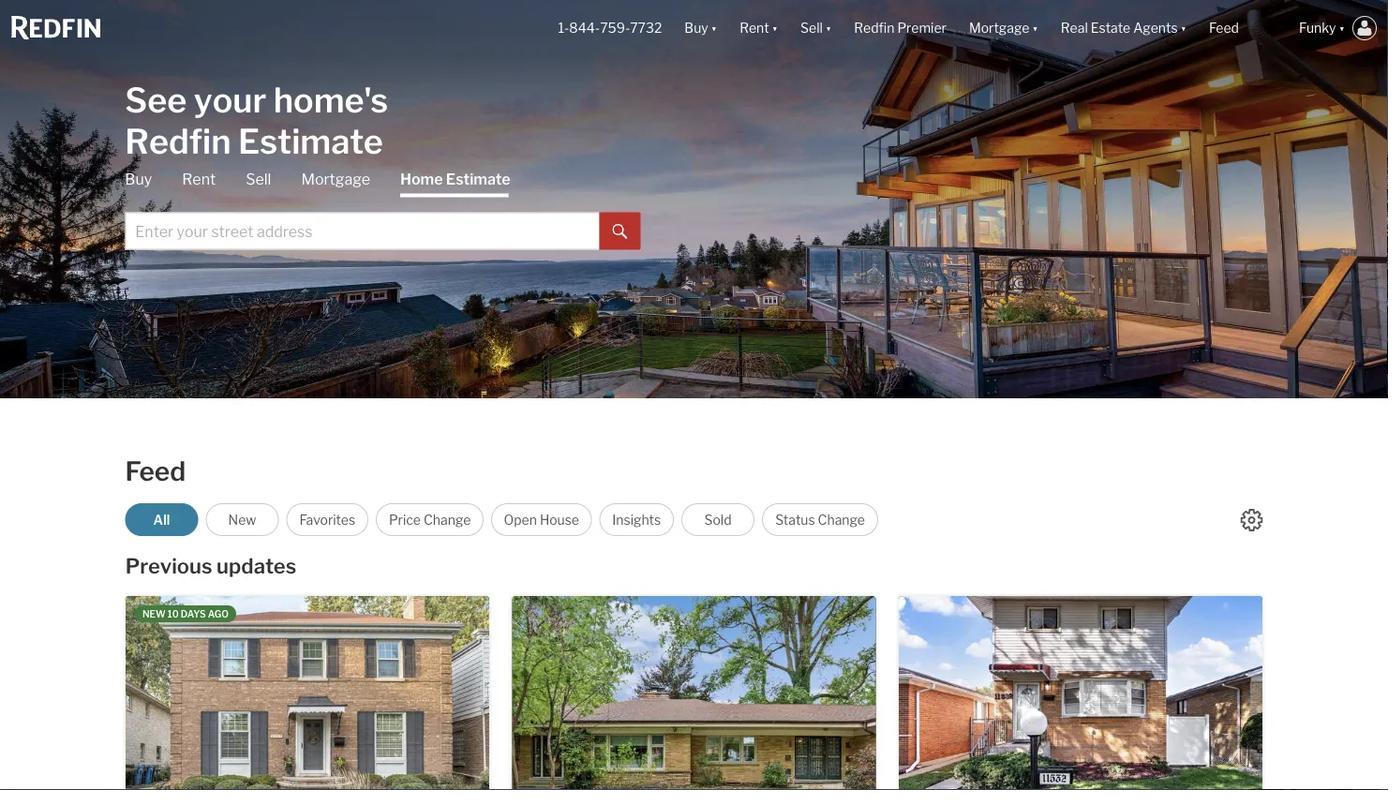 Task type: vqa. For each thing, say whether or not it's contained in the screenshot.
&
no



Task type: locate. For each thing, give the bounding box(es) containing it.
0 horizontal spatial mortgage
[[301, 170, 370, 188]]

photo of 10700 s hoyne ave, chicago, il 60643 image
[[512, 596, 876, 790], [876, 596, 1240, 790]]

2 change from the left
[[818, 512, 865, 528]]

mortgage inside "tab list"
[[301, 170, 370, 188]]

2 ▾ from the left
[[772, 20, 778, 36]]

▾ for mortgage ▾
[[1032, 20, 1039, 36]]

change for status change
[[818, 512, 865, 528]]

sell ▾
[[801, 20, 832, 36]]

sell inside dropdown button
[[801, 20, 823, 36]]

0 horizontal spatial rent
[[182, 170, 216, 188]]

home
[[400, 170, 443, 188]]

1 horizontal spatial rent
[[740, 20, 769, 36]]

rent inside "tab list"
[[182, 170, 216, 188]]

mortgage ▾
[[969, 20, 1039, 36]]

1 vertical spatial feed
[[125, 456, 186, 487]]

0 horizontal spatial buy
[[125, 170, 152, 188]]

▾ inside dropdown button
[[1181, 20, 1187, 36]]

buy ▾ button
[[673, 0, 729, 56]]

rent inside dropdown button
[[740, 20, 769, 36]]

new
[[228, 512, 256, 528]]

1 vertical spatial sell
[[246, 170, 271, 188]]

▾
[[711, 20, 717, 36], [772, 20, 778, 36], [826, 20, 832, 36], [1032, 20, 1039, 36], [1181, 20, 1187, 36], [1339, 20, 1345, 36]]

real estate agents ▾ button
[[1050, 0, 1198, 56]]

mortgage inside dropdown button
[[969, 20, 1030, 36]]

844-
[[569, 20, 600, 36]]

photo of 11532 s bishop st, chicago, il 60643 image
[[899, 596, 1263, 790], [1263, 596, 1388, 790]]

funky
[[1299, 20, 1336, 36]]

1 horizontal spatial mortgage
[[969, 20, 1030, 36]]

redfin
[[854, 20, 895, 36], [125, 120, 231, 162]]

redfin left "premier"
[[854, 20, 895, 36]]

rent right buy ▾
[[740, 20, 769, 36]]

0 vertical spatial mortgage
[[969, 20, 1030, 36]]

1 vertical spatial estimate
[[446, 170, 511, 188]]

buy
[[685, 20, 708, 36], [125, 170, 152, 188]]

1 horizontal spatial feed
[[1209, 20, 1239, 36]]

home's
[[274, 79, 388, 120]]

estimate right home
[[446, 170, 511, 188]]

0 horizontal spatial sell
[[246, 170, 271, 188]]

0 vertical spatial redfin
[[854, 20, 895, 36]]

buy link
[[125, 169, 152, 190]]

▾ left the real
[[1032, 20, 1039, 36]]

1 horizontal spatial change
[[818, 512, 865, 528]]

tab list containing buy
[[125, 169, 641, 250]]

estimate
[[238, 120, 383, 162], [446, 170, 511, 188]]

mortgage ▾ button
[[958, 0, 1050, 56]]

▾ right funky
[[1339, 20, 1345, 36]]

sell right rent ▾
[[801, 20, 823, 36]]

see your home's redfin estimate
[[125, 79, 388, 162]]

redfin premier
[[854, 20, 947, 36]]

0 vertical spatial rent
[[740, 20, 769, 36]]

all
[[153, 512, 170, 528]]

price change
[[389, 512, 471, 528]]

1 vertical spatial buy
[[125, 170, 152, 188]]

▾ for sell ▾
[[826, 20, 832, 36]]

0 vertical spatial sell
[[801, 20, 823, 36]]

1 vertical spatial mortgage
[[301, 170, 370, 188]]

sell
[[801, 20, 823, 36], [246, 170, 271, 188]]

real
[[1061, 20, 1088, 36]]

0 horizontal spatial estimate
[[238, 120, 383, 162]]

open
[[504, 512, 537, 528]]

6 ▾ from the left
[[1339, 20, 1345, 36]]

1 horizontal spatial redfin
[[854, 20, 895, 36]]

tab list
[[125, 169, 641, 250]]

change right 'price' on the bottom left
[[424, 512, 471, 528]]

1 photo of 10700 s hoyne ave, chicago, il 60643 image from the left
[[512, 596, 876, 790]]

1 vertical spatial rent
[[182, 170, 216, 188]]

0 vertical spatial estimate
[[238, 120, 383, 162]]

0 vertical spatial feed
[[1209, 20, 1239, 36]]

1-844-759-7732
[[558, 20, 662, 36]]

feed
[[1209, 20, 1239, 36], [125, 456, 186, 487]]

rent ▾
[[740, 20, 778, 36]]

funky ▾
[[1299, 20, 1345, 36]]

estimate up mortgage link
[[238, 120, 383, 162]]

rent ▾ button
[[740, 0, 778, 56]]

price
[[389, 512, 421, 528]]

1 horizontal spatial buy
[[685, 20, 708, 36]]

rent ▾ button
[[729, 0, 789, 56]]

1 ▾ from the left
[[711, 20, 717, 36]]

updates
[[217, 554, 296, 579]]

change
[[424, 512, 471, 528], [818, 512, 865, 528]]

sell inside "tab list"
[[246, 170, 271, 188]]

1 horizontal spatial estimate
[[446, 170, 511, 188]]

home estimate link
[[400, 169, 511, 197]]

2 photo of 11532 s bishop st, chicago, il 60643 image from the left
[[1263, 596, 1388, 790]]

sell down see your home's redfin estimate
[[246, 170, 271, 188]]

feed up all
[[125, 456, 186, 487]]

3 ▾ from the left
[[826, 20, 832, 36]]

▾ left rent ▾
[[711, 20, 717, 36]]

buy left rent link on the top
[[125, 170, 152, 188]]

estimate inside see your home's redfin estimate
[[238, 120, 383, 162]]

buy inside dropdown button
[[685, 20, 708, 36]]

Sold radio
[[682, 503, 755, 536]]

rent
[[740, 20, 769, 36], [182, 170, 216, 188]]

0 horizontal spatial redfin
[[125, 120, 231, 162]]

rent left sell link
[[182, 170, 216, 188]]

redfin up rent link on the top
[[125, 120, 231, 162]]

ago
[[208, 608, 229, 620]]

0 horizontal spatial change
[[424, 512, 471, 528]]

1 horizontal spatial sell
[[801, 20, 823, 36]]

mortgage up enter your street address search field
[[301, 170, 370, 188]]

mortgage left the real
[[969, 20, 1030, 36]]

5 ▾ from the left
[[1181, 20, 1187, 36]]

1 change from the left
[[424, 512, 471, 528]]

▾ for buy ▾
[[711, 20, 717, 36]]

buy right 7732
[[685, 20, 708, 36]]

redfin inside see your home's redfin estimate
[[125, 120, 231, 162]]

option group
[[125, 503, 878, 536]]

2 photo of 10700 s hoyne ave, chicago, il 60643 image from the left
[[876, 596, 1240, 790]]

1 vertical spatial redfin
[[125, 120, 231, 162]]

change right status
[[818, 512, 865, 528]]

0 vertical spatial buy
[[685, 20, 708, 36]]

photo of 2310 w 107th pl, chicago, il 60643 image
[[126, 596, 489, 790], [489, 596, 853, 790]]

rent for rent ▾
[[740, 20, 769, 36]]

1-844-759-7732 link
[[558, 20, 662, 36]]

▾ right 'agents'
[[1181, 20, 1187, 36]]

buy ▾ button
[[685, 0, 717, 56]]

days
[[181, 608, 206, 620]]

feed right 'agents'
[[1209, 20, 1239, 36]]

premier
[[898, 20, 947, 36]]

▾ right rent ▾
[[826, 20, 832, 36]]

mortgage
[[969, 20, 1030, 36], [301, 170, 370, 188]]

sell ▾ button
[[801, 0, 832, 56]]

4 ▾ from the left
[[1032, 20, 1039, 36]]

mortgage for mortgage
[[301, 170, 370, 188]]

change for price change
[[424, 512, 471, 528]]

▾ left the sell ▾
[[772, 20, 778, 36]]



Task type: describe. For each thing, give the bounding box(es) containing it.
sell for sell
[[246, 170, 271, 188]]

All radio
[[125, 503, 198, 536]]

Open House radio
[[491, 503, 592, 536]]

previous updates
[[125, 554, 296, 579]]

mortgage for mortgage ▾
[[969, 20, 1030, 36]]

mortgage ▾ button
[[969, 0, 1039, 56]]

rent for rent
[[182, 170, 216, 188]]

redfin inside button
[[854, 20, 895, 36]]

your
[[194, 79, 266, 120]]

759-
[[600, 20, 630, 36]]

buy ▾
[[685, 20, 717, 36]]

Status Change radio
[[762, 503, 878, 536]]

rent link
[[182, 169, 216, 190]]

agents
[[1134, 20, 1178, 36]]

see
[[125, 79, 187, 120]]

sold
[[704, 512, 732, 528]]

home estimate
[[400, 170, 511, 188]]

estimate inside "link"
[[446, 170, 511, 188]]

feed inside feed button
[[1209, 20, 1239, 36]]

buy for buy
[[125, 170, 152, 188]]

favorites
[[299, 512, 355, 528]]

▾ for funky ▾
[[1339, 20, 1345, 36]]

previous
[[125, 554, 212, 579]]

mortgage link
[[301, 169, 370, 190]]

1-
[[558, 20, 569, 36]]

sell link
[[246, 169, 271, 190]]

new 10 days ago
[[142, 608, 229, 620]]

2 photo of 2310 w 107th pl, chicago, il 60643 image from the left
[[489, 596, 853, 790]]

insights
[[612, 512, 661, 528]]

sell ▾ button
[[789, 0, 843, 56]]

estate
[[1091, 20, 1131, 36]]

1 photo of 11532 s bishop st, chicago, il 60643 image from the left
[[899, 596, 1263, 790]]

0 horizontal spatial feed
[[125, 456, 186, 487]]

Insights radio
[[599, 503, 674, 536]]

house
[[540, 512, 579, 528]]

Price Change radio
[[376, 503, 484, 536]]

Enter your street address search field
[[125, 212, 599, 250]]

Favorites radio
[[286, 503, 368, 536]]

redfin premier button
[[843, 0, 958, 56]]

submit search image
[[612, 224, 627, 239]]

7732
[[630, 20, 662, 36]]

new
[[142, 608, 166, 620]]

status change
[[775, 512, 865, 528]]

feed button
[[1198, 0, 1288, 56]]

option group containing all
[[125, 503, 878, 536]]

open house
[[504, 512, 579, 528]]

1 photo of 2310 w 107th pl, chicago, il 60643 image from the left
[[126, 596, 489, 790]]

buy for buy ▾
[[685, 20, 708, 36]]

sell for sell ▾
[[801, 20, 823, 36]]

status
[[775, 512, 815, 528]]

real estate agents ▾ link
[[1061, 0, 1187, 56]]

New radio
[[206, 503, 279, 536]]

▾ for rent ▾
[[772, 20, 778, 36]]

real estate agents ▾
[[1061, 20, 1187, 36]]

10
[[168, 608, 179, 620]]



